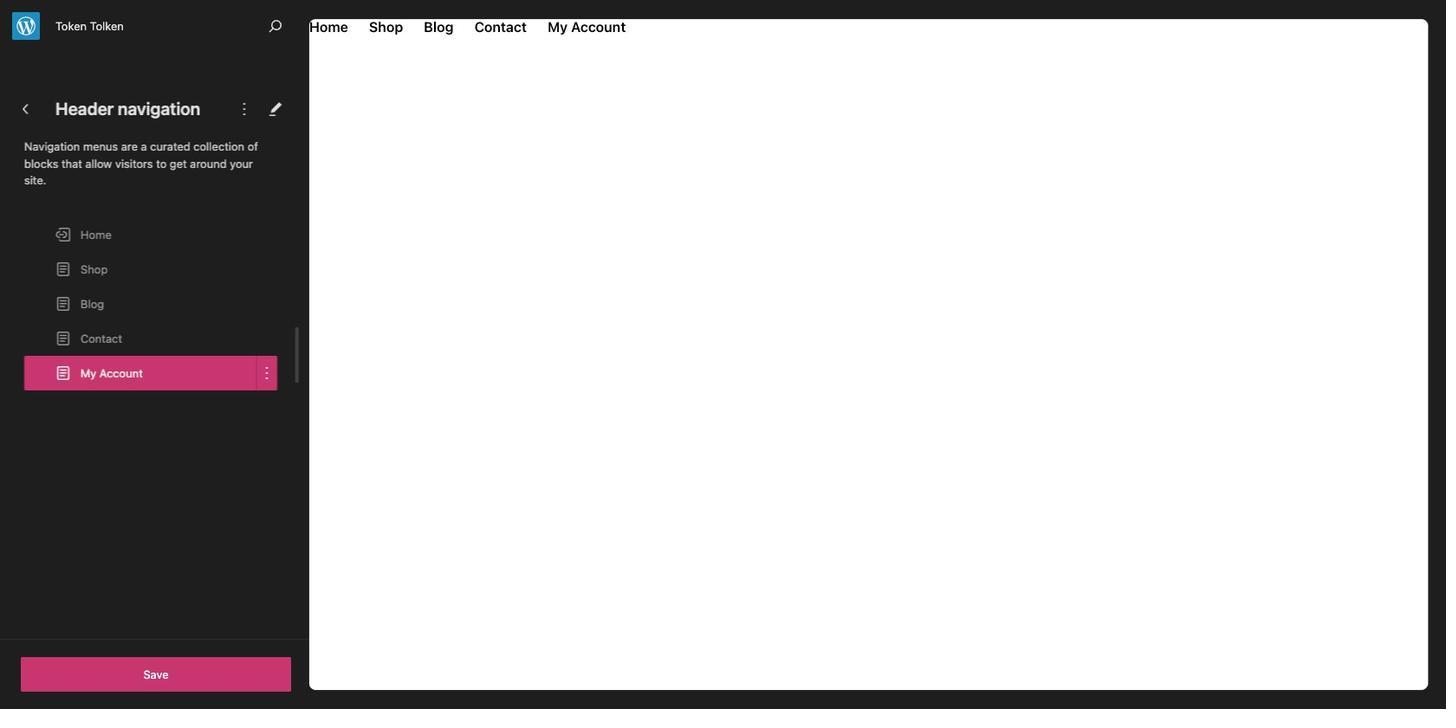 Task type: describe. For each thing, give the bounding box(es) containing it.
allow
[[85, 156, 112, 170]]

tolken
[[90, 19, 124, 33]]

to
[[156, 156, 167, 170]]

actions image
[[234, 99, 255, 120]]

shop
[[81, 262, 108, 276]]

get
[[170, 156, 187, 170]]

shop link
[[25, 252, 256, 286]]

blocks
[[24, 156, 58, 170]]

of
[[248, 139, 258, 153]]

account
[[100, 366, 143, 380]]

contact link
[[25, 321, 256, 356]]

collection
[[193, 139, 244, 153]]

open command palette image
[[265, 16, 286, 36]]

back image
[[16, 99, 36, 120]]

navigation
[[118, 99, 200, 119]]

visitors
[[115, 156, 153, 170]]

contact
[[81, 331, 122, 345]]

options for page link image
[[256, 363, 277, 383]]

that
[[61, 156, 82, 170]]

header navigation
[[55, 99, 200, 119]]

my
[[81, 366, 96, 380]]

are
[[121, 139, 138, 153]]



Task type: vqa. For each thing, say whether or not it's contained in the screenshot.
Customize your domain button
no



Task type: locate. For each thing, give the bounding box(es) containing it.
blog
[[81, 297, 104, 311]]

header
[[55, 99, 114, 119]]

site icon image
[[12, 12, 40, 39]]

my account link
[[25, 356, 256, 390]]

options for page link image
[[256, 328, 277, 349]]

around
[[190, 156, 227, 170]]

menus
[[83, 139, 118, 153]]

edit image
[[265, 99, 286, 120]]

contact row
[[24, 321, 277, 356]]

save button
[[21, 658, 291, 692]]

home
[[81, 227, 112, 241]]

save
[[143, 668, 169, 682]]

my account
[[81, 366, 143, 380]]

token tolken
[[55, 19, 124, 33]]

curated
[[150, 139, 190, 153]]

navigation
[[24, 139, 80, 153]]

blog link
[[25, 286, 256, 321]]

navigation menus are a curated collection of blocks that allow visitors to get around your site.
[[24, 139, 258, 187]]

my account row
[[24, 356, 277, 390]]

site.
[[24, 173, 46, 187]]

a
[[141, 139, 147, 153]]

your
[[230, 156, 253, 170]]

token
[[55, 19, 87, 33]]

home link
[[25, 217, 256, 252]]



